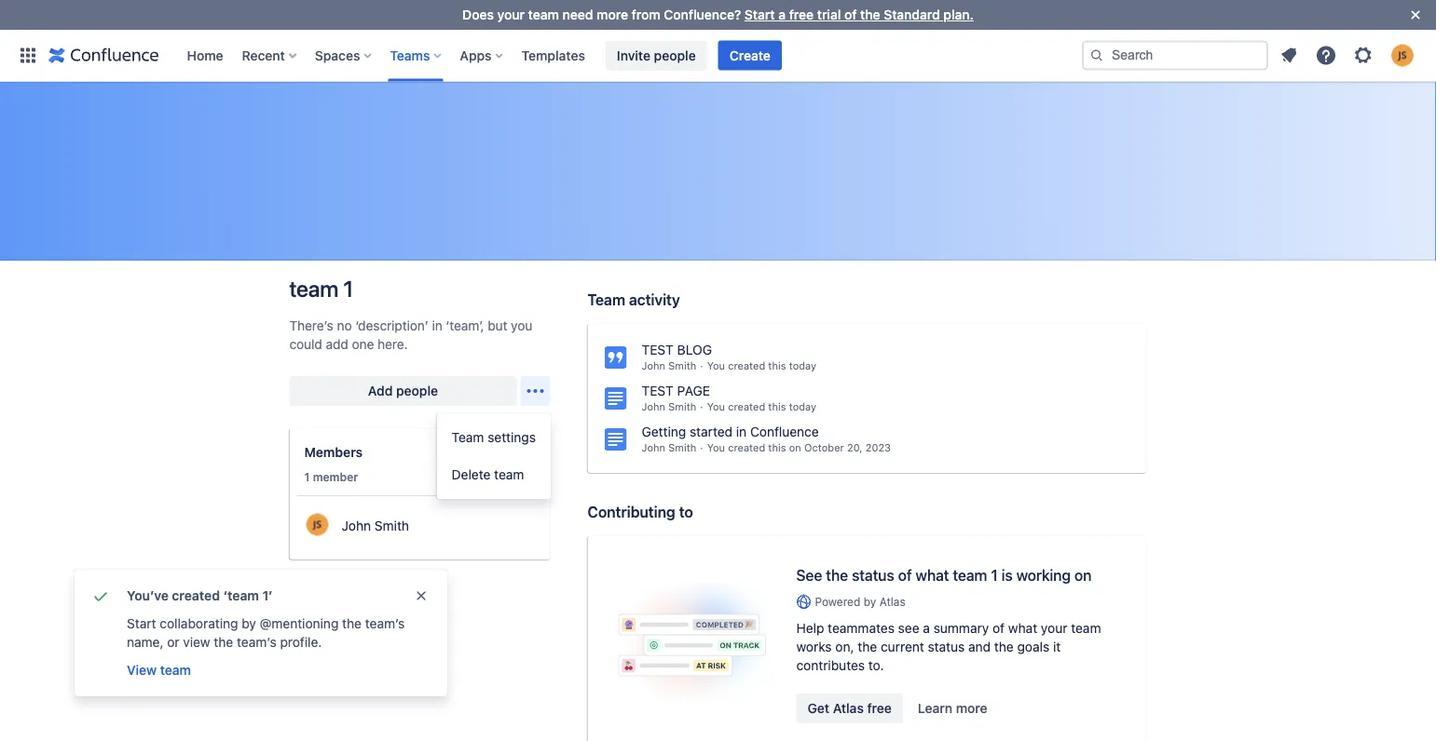 Task type: locate. For each thing, give the bounding box(es) containing it.
works
[[796, 640, 832, 655]]

a left trial
[[778, 7, 786, 22]]

the
[[860, 7, 880, 22], [826, 567, 848, 585], [342, 616, 362, 632], [214, 635, 233, 650], [858, 640, 877, 655], [994, 640, 1014, 655]]

0 vertical spatial you
[[707, 360, 725, 372]]

1 vertical spatial you created this today
[[707, 401, 816, 413]]

'team',
[[446, 318, 484, 334]]

you down blog
[[707, 360, 725, 372]]

2 vertical spatial this
[[768, 442, 786, 454]]

blog
[[677, 342, 712, 358]]

confluence
[[750, 424, 819, 440]]

atlas inside button
[[833, 701, 864, 717]]

0 horizontal spatial status
[[852, 567, 894, 585]]

you up started
[[707, 401, 725, 413]]

1 vertical spatial test
[[642, 383, 674, 399]]

atlas image
[[796, 595, 811, 610]]

2 horizontal spatial of
[[992, 621, 1005, 637]]

activity
[[629, 291, 680, 309]]

you for test blog
[[707, 360, 725, 372]]

more right learn
[[956, 701, 987, 717]]

2 horizontal spatial 1
[[991, 567, 998, 585]]

learn more button
[[907, 694, 999, 724]]

john down getting
[[642, 442, 665, 454]]

1 you created this today from the top
[[707, 360, 816, 372]]

on down 'confluence'
[[789, 442, 801, 454]]

you created this today down blog
[[707, 360, 816, 372]]

john smith down member
[[342, 519, 409, 534]]

your right the does on the top of the page
[[497, 7, 525, 22]]

1 vertical spatial start
[[127, 616, 156, 632]]

you created this today
[[707, 360, 816, 372], [707, 401, 816, 413]]

test
[[642, 342, 674, 358], [642, 383, 674, 399]]

0 vertical spatial status
[[852, 567, 894, 585]]

delete
[[452, 467, 491, 483]]

teams button
[[384, 41, 449, 70]]

smith for page
[[668, 401, 696, 413]]

team's
[[365, 616, 405, 632], [237, 635, 276, 650]]

your up the it
[[1041, 621, 1067, 637]]

1 vertical spatial people
[[396, 383, 438, 399]]

2 you created this today from the top
[[707, 401, 816, 413]]

1 vertical spatial team's
[[237, 635, 276, 650]]

team for team settings
[[452, 430, 484, 445]]

in
[[432, 318, 442, 334], [736, 424, 747, 440]]

status up powered by atlas
[[852, 567, 894, 585]]

1 horizontal spatial free
[[867, 701, 892, 717]]

0 vertical spatial in
[[432, 318, 442, 334]]

1 horizontal spatial of
[[898, 567, 912, 585]]

0 horizontal spatial free
[[789, 7, 814, 22]]

1 horizontal spatial people
[[654, 48, 696, 63]]

you created this today for test page
[[707, 401, 816, 413]]

1 horizontal spatial team's
[[365, 616, 405, 632]]

people right invite
[[654, 48, 696, 63]]

1 left the is
[[991, 567, 998, 585]]

people right add
[[396, 383, 438, 399]]

1 vertical spatial status
[[928, 640, 965, 655]]

what up powered by atlas link
[[915, 567, 949, 585]]

'team
[[223, 588, 259, 604]]

there's no 'description' in 'team', but you could add one here.
[[289, 318, 532, 352]]

free inside get atlas free button
[[867, 701, 892, 717]]

status down summary
[[928, 640, 965, 655]]

test left blog
[[642, 342, 674, 358]]

test page
[[642, 383, 710, 399]]

1 vertical spatial a
[[923, 621, 930, 637]]

0 vertical spatial more
[[597, 7, 628, 22]]

by up the teammates
[[864, 596, 876, 609]]

2 vertical spatial you
[[707, 442, 725, 454]]

1 vertical spatial by
[[242, 616, 256, 632]]

john smith down test blog
[[642, 360, 696, 372]]

more left from
[[597, 7, 628, 22]]

group
[[437, 414, 551, 499]]

contributing
[[588, 504, 675, 521]]

1 vertical spatial in
[[736, 424, 747, 440]]

on right the 'working'
[[1074, 567, 1092, 585]]

0 horizontal spatial in
[[432, 318, 442, 334]]

team for team activity
[[588, 291, 625, 309]]

team left activity
[[588, 291, 625, 309]]

collaborating
[[160, 616, 238, 632]]

john smith down test page
[[642, 401, 696, 413]]

of inside help teammates see a summary of what your team works on, the current status and the goals it contributes to.
[[992, 621, 1005, 637]]

2 vertical spatial 1
[[991, 567, 998, 585]]

view
[[183, 635, 210, 650]]

1 vertical spatial on
[[1074, 567, 1092, 585]]

0 horizontal spatial team
[[452, 430, 484, 445]]

delete team button
[[437, 457, 551, 494]]

2 you from the top
[[707, 401, 725, 413]]

1 left member
[[304, 471, 310, 484]]

free down to.
[[867, 701, 892, 717]]

team
[[528, 7, 559, 22], [289, 276, 338, 302], [494, 467, 524, 483], [953, 567, 987, 585], [1071, 621, 1101, 637], [160, 663, 191, 678]]

0 horizontal spatial of
[[844, 7, 857, 22]]

member
[[313, 471, 358, 484]]

your
[[497, 7, 525, 22], [1041, 621, 1067, 637]]

smith
[[668, 360, 696, 372], [668, 401, 696, 413], [668, 442, 696, 454], [375, 519, 409, 534]]

you created this today for test blog
[[707, 360, 816, 372]]

you for test page
[[707, 401, 725, 413]]

1 up no
[[343, 276, 353, 302]]

0 vertical spatial test
[[642, 342, 674, 358]]

by down the 'team
[[242, 616, 256, 632]]

atlas right get
[[833, 701, 864, 717]]

powered by atlas link
[[796, 595, 1117, 611]]

1 this from the top
[[768, 360, 786, 372]]

start collaborating by @mentioning the team's name, or view the team's profile.
[[127, 616, 405, 650]]

1 vertical spatial team
[[452, 430, 484, 445]]

2 this from the top
[[768, 401, 786, 413]]

this
[[768, 360, 786, 372], [768, 401, 786, 413], [768, 442, 786, 454]]

people inside 'global' element
[[654, 48, 696, 63]]

search image
[[1089, 48, 1104, 63]]

global element
[[11, 29, 1078, 82]]

2 today from the top
[[789, 401, 816, 413]]

1 horizontal spatial more
[[956, 701, 987, 717]]

1 vertical spatial free
[[867, 701, 892, 717]]

1 vertical spatial you
[[707, 401, 725, 413]]

start
[[744, 7, 775, 22], [127, 616, 156, 632]]

more
[[597, 7, 628, 22], [956, 701, 987, 717]]

free
[[789, 7, 814, 22], [867, 701, 892, 717]]

name,
[[127, 635, 164, 650]]

1 vertical spatial this
[[768, 401, 786, 413]]

created
[[728, 360, 765, 372], [728, 401, 765, 413], [728, 442, 765, 454], [172, 588, 220, 604]]

you created this on october 20, 2023
[[707, 442, 891, 454]]

help icon image
[[1315, 44, 1337, 67]]

more inside button
[[956, 701, 987, 717]]

teammates
[[828, 621, 895, 637]]

0 vertical spatial you created this today
[[707, 360, 816, 372]]

team up delete
[[452, 430, 484, 445]]

team
[[588, 291, 625, 309], [452, 430, 484, 445]]

does your team need more from confluence? start a free trial of the standard plan.
[[462, 7, 974, 22]]

0 horizontal spatial people
[[396, 383, 438, 399]]

what up the goals
[[1008, 621, 1037, 637]]

of up powered by atlas
[[898, 567, 912, 585]]

there's
[[289, 318, 333, 334]]

1 horizontal spatial what
[[1008, 621, 1037, 637]]

start up create
[[744, 7, 775, 22]]

1 vertical spatial more
[[956, 701, 987, 717]]

john up getting
[[642, 401, 665, 413]]

you've
[[127, 588, 169, 604]]

team activity
[[588, 291, 680, 309]]

1 horizontal spatial status
[[928, 640, 965, 655]]

0 vertical spatial team
[[588, 291, 625, 309]]

no
[[337, 318, 352, 334]]

team inside button
[[452, 430, 484, 445]]

today for test blog
[[789, 360, 816, 372]]

add people button
[[289, 376, 517, 406]]

0 vertical spatial your
[[497, 7, 525, 22]]

learn
[[918, 701, 952, 717]]

1 vertical spatial 1
[[304, 471, 310, 484]]

a inside help teammates see a summary of what your team works on, the current status and the goals it contributes to.
[[923, 621, 930, 637]]

you created this today up 'confluence'
[[707, 401, 816, 413]]

summary
[[933, 621, 989, 637]]

0 vertical spatial atlas
[[879, 596, 906, 609]]

templates link
[[516, 41, 591, 70]]

you down started
[[707, 442, 725, 454]]

john for getting started in confluence
[[642, 442, 665, 454]]

in right started
[[736, 424, 747, 440]]

0 vertical spatial 1
[[343, 276, 353, 302]]

home
[[187, 48, 223, 63]]

team's left profile.
[[237, 635, 276, 650]]

0 horizontal spatial what
[[915, 567, 949, 585]]

you've created 'team 1'
[[127, 588, 273, 604]]

john for test page
[[642, 401, 665, 413]]

view team
[[127, 663, 191, 678]]

atlas up see
[[879, 596, 906, 609]]

john smith for blog
[[642, 360, 696, 372]]

1 horizontal spatial your
[[1041, 621, 1067, 637]]

today for test page
[[789, 401, 816, 413]]

team 1
[[289, 276, 353, 302]]

you
[[707, 360, 725, 372], [707, 401, 725, 413], [707, 442, 725, 454]]

0 horizontal spatial atlas
[[833, 701, 864, 717]]

a
[[778, 7, 786, 22], [923, 621, 930, 637]]

0 vertical spatial on
[[789, 442, 801, 454]]

john smith
[[642, 360, 696, 372], [642, 401, 696, 413], [642, 442, 696, 454], [342, 519, 409, 534]]

0 horizontal spatial start
[[127, 616, 156, 632]]

started
[[690, 424, 733, 440]]

0 horizontal spatial a
[[778, 7, 786, 22]]

1 horizontal spatial start
[[744, 7, 775, 22]]

today
[[789, 360, 816, 372], [789, 401, 816, 413]]

1 horizontal spatial a
[[923, 621, 930, 637]]

templates
[[521, 48, 585, 63]]

1 horizontal spatial team
[[588, 291, 625, 309]]

1 vertical spatial what
[[1008, 621, 1037, 637]]

of right summary
[[992, 621, 1005, 637]]

0 horizontal spatial by
[[242, 616, 256, 632]]

0 horizontal spatial more
[[597, 7, 628, 22]]

free left trial
[[789, 7, 814, 22]]

2 vertical spatial of
[[992, 621, 1005, 637]]

profile.
[[280, 635, 322, 650]]

what
[[915, 567, 949, 585], [1008, 621, 1037, 637]]

1 horizontal spatial 1
[[343, 276, 353, 302]]

confluence image
[[48, 44, 159, 67], [48, 44, 159, 67]]

the up powered
[[826, 567, 848, 585]]

in left 'team',
[[432, 318, 442, 334]]

1 vertical spatial today
[[789, 401, 816, 413]]

0 vertical spatial people
[[654, 48, 696, 63]]

1 you from the top
[[707, 360, 725, 372]]

1 vertical spatial atlas
[[833, 701, 864, 717]]

0 vertical spatial today
[[789, 360, 816, 372]]

getting started in confluence
[[642, 424, 819, 440]]

the right and
[[994, 640, 1014, 655]]

0 vertical spatial by
[[864, 596, 876, 609]]

people
[[654, 48, 696, 63], [396, 383, 438, 399]]

0 horizontal spatial team's
[[237, 635, 276, 650]]

team's right @mentioning
[[365, 616, 405, 632]]

0 vertical spatial this
[[768, 360, 786, 372]]

dismiss image
[[414, 589, 429, 604]]

people for invite people
[[654, 48, 696, 63]]

a right see
[[923, 621, 930, 637]]

banner
[[0, 29, 1436, 82]]

john down test blog
[[642, 360, 665, 372]]

test left page
[[642, 383, 674, 399]]

'description'
[[355, 318, 428, 334]]

this for page
[[768, 401, 786, 413]]

john smith down getting
[[642, 442, 696, 454]]

2 test from the top
[[642, 383, 674, 399]]

1 vertical spatial your
[[1041, 621, 1067, 637]]

what inside help teammates see a summary of what your team works on, the current status and the goals it contributes to.
[[1008, 621, 1037, 637]]

0 vertical spatial what
[[915, 567, 949, 585]]

standard
[[884, 7, 940, 22]]

of right trial
[[844, 7, 857, 22]]

add people
[[368, 383, 438, 399]]

0 vertical spatial team's
[[365, 616, 405, 632]]

start up name,
[[127, 616, 156, 632]]

john
[[642, 360, 665, 372], [642, 401, 665, 413], [642, 442, 665, 454], [342, 519, 371, 534]]

1 member
[[304, 471, 358, 484]]

john down member
[[342, 519, 371, 534]]

0 horizontal spatial your
[[497, 7, 525, 22]]

here.
[[377, 337, 408, 352]]

1 test from the top
[[642, 342, 674, 358]]

close image
[[1404, 4, 1427, 26]]

to
[[679, 504, 693, 521]]

1 today from the top
[[789, 360, 816, 372]]

john smith for page
[[642, 401, 696, 413]]

john smith link
[[297, 508, 543, 545]]



Task type: vqa. For each thing, say whether or not it's contained in the screenshot.
and
yes



Task type: describe. For each thing, give the bounding box(es) containing it.
appswitcher icon image
[[17, 44, 39, 67]]

the right trial
[[860, 7, 880, 22]]

smith for blog
[[668, 360, 696, 372]]

smith for started
[[668, 442, 696, 454]]

plan.
[[943, 7, 974, 22]]

test for test page
[[642, 383, 674, 399]]

3 this from the top
[[768, 442, 786, 454]]

john smith for started
[[642, 442, 696, 454]]

2023
[[865, 442, 891, 454]]

test blog
[[642, 342, 712, 358]]

the right the view
[[214, 635, 233, 650]]

notification icon image
[[1278, 44, 1300, 67]]

invite
[[617, 48, 650, 63]]

john for test blog
[[642, 360, 665, 372]]

add
[[326, 337, 348, 352]]

start inside the start collaborating by @mentioning the team's name, or view the team's profile.
[[127, 616, 156, 632]]

team settings
[[452, 430, 536, 445]]

add
[[368, 383, 393, 399]]

1 horizontal spatial atlas
[[879, 596, 906, 609]]

see the status of what team 1 is working on
[[796, 567, 1092, 585]]

1 vertical spatial of
[[898, 567, 912, 585]]

help
[[796, 621, 824, 637]]

contributes
[[796, 659, 865, 674]]

settings icon image
[[1352, 44, 1375, 67]]

1 horizontal spatial on
[[1074, 567, 1092, 585]]

does
[[462, 7, 494, 22]]

create link
[[718, 41, 782, 70]]

get atlas free button
[[796, 694, 903, 724]]

team inside button
[[494, 467, 524, 483]]

invite people button
[[606, 41, 707, 70]]

team settings button
[[437, 419, 551, 457]]

you
[[511, 318, 532, 334]]

in inside there's no 'description' in 'team', but you could add one here.
[[432, 318, 442, 334]]

recent button
[[236, 41, 304, 70]]

0 horizontal spatial 1
[[304, 471, 310, 484]]

confluence?
[[664, 7, 741, 22]]

powered
[[815, 596, 860, 609]]

group containing team settings
[[437, 414, 551, 499]]

status inside help teammates see a summary of what your team works on, the current status and the goals it contributes to.
[[928, 640, 965, 655]]

from
[[632, 7, 660, 22]]

0 vertical spatial start
[[744, 7, 775, 22]]

powered by atlas
[[815, 596, 906, 609]]

teams
[[390, 48, 430, 63]]

learn more
[[918, 701, 987, 717]]

members
[[304, 445, 363, 460]]

test for test blog
[[642, 342, 674, 358]]

one
[[352, 337, 374, 352]]

1 horizontal spatial by
[[864, 596, 876, 609]]

october
[[804, 442, 844, 454]]

delete team
[[452, 467, 524, 483]]

3 you from the top
[[707, 442, 725, 454]]

team inside help teammates see a summary of what your team works on, the current status and the goals it contributes to.
[[1071, 621, 1101, 637]]

and
[[968, 640, 991, 655]]

0 vertical spatial of
[[844, 7, 857, 22]]

spaces
[[315, 48, 360, 63]]

banner containing home
[[0, 29, 1436, 82]]

this for blog
[[768, 360, 786, 372]]

is
[[1001, 567, 1013, 585]]

1 horizontal spatial in
[[736, 424, 747, 440]]

start a free trial of the standard plan. link
[[744, 7, 974, 22]]

actions image
[[524, 380, 547, 403]]

need
[[562, 7, 593, 22]]

home link
[[181, 41, 229, 70]]

working
[[1016, 567, 1071, 585]]

view team link
[[125, 660, 193, 682]]

trial
[[817, 7, 841, 22]]

your inside help teammates see a summary of what your team works on, the current status and the goals it contributes to.
[[1041, 621, 1067, 637]]

see
[[796, 567, 822, 585]]

spaces button
[[309, 41, 379, 70]]

recent
[[242, 48, 285, 63]]

current
[[881, 640, 924, 655]]

getting
[[642, 424, 686, 440]]

20,
[[847, 442, 862, 454]]

view
[[127, 663, 157, 678]]

help teammates see a summary of what your team works on, the current status and the goals it contributes to.
[[796, 621, 1101, 674]]

your profile and preferences image
[[1391, 44, 1414, 67]]

or
[[167, 635, 179, 650]]

@mentioning
[[260, 616, 339, 632]]

0 vertical spatial a
[[778, 7, 786, 22]]

could
[[289, 337, 322, 352]]

invite people
[[617, 48, 696, 63]]

the down the teammates
[[858, 640, 877, 655]]

contributing to
[[588, 504, 693, 521]]

people for add people
[[396, 383, 438, 399]]

the right @mentioning
[[342, 616, 362, 632]]

page
[[677, 383, 710, 399]]

success image
[[89, 585, 112, 608]]

settings
[[488, 430, 536, 445]]

apps button
[[454, 41, 510, 70]]

on,
[[835, 640, 854, 655]]

but
[[488, 318, 507, 334]]

see
[[898, 621, 919, 637]]

0 horizontal spatial on
[[789, 442, 801, 454]]

0 vertical spatial free
[[789, 7, 814, 22]]

create
[[729, 48, 771, 63]]

get
[[807, 701, 829, 717]]

by inside the start collaborating by @mentioning the team's name, or view the team's profile.
[[242, 616, 256, 632]]

to.
[[868, 659, 884, 674]]

it
[[1053, 640, 1061, 655]]

apps
[[460, 48, 492, 63]]

1'
[[262, 588, 273, 604]]

Search field
[[1082, 41, 1268, 70]]



